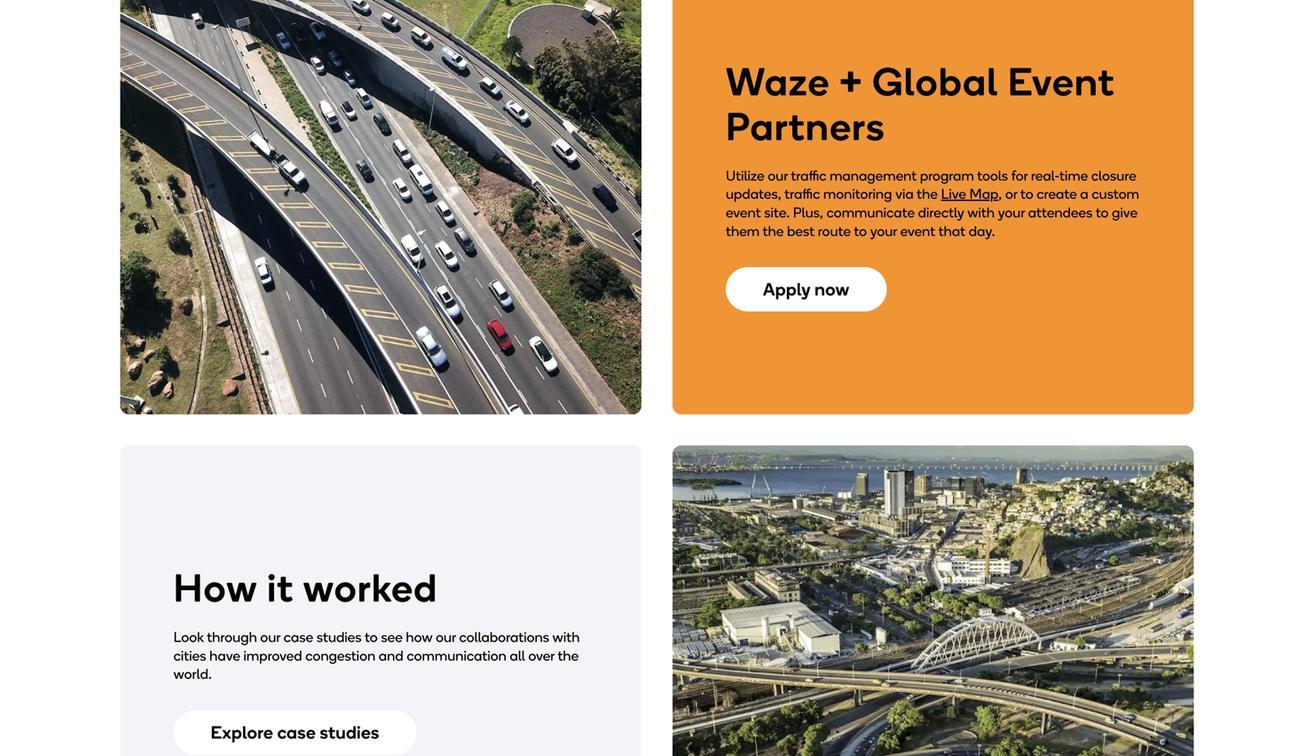 Task type: describe. For each thing, give the bounding box(es) containing it.
case inside explore case studies link
[[277, 722, 316, 743]]

attendees
[[1029, 204, 1093, 221]]

day.
[[969, 223, 996, 240]]

0 horizontal spatial your
[[871, 223, 898, 240]]

how
[[174, 565, 258, 612]]

plus,
[[793, 204, 824, 221]]

event
[[1008, 58, 1116, 105]]

waze + global event partners
[[726, 58, 1116, 150]]

0 vertical spatial event
[[726, 204, 761, 221]]

via
[[896, 186, 914, 203]]

congestion
[[306, 647, 376, 664]]

cities
[[174, 647, 206, 664]]

management
[[830, 167, 917, 184]]

them
[[726, 223, 760, 240]]

+
[[840, 58, 863, 105]]

0 horizontal spatial our
[[260, 629, 281, 646]]

updates,
[[726, 186, 782, 203]]

0 vertical spatial traffic
[[791, 167, 827, 184]]

explore case studies
[[211, 722, 380, 743]]

communicate
[[827, 204, 915, 221]]

to left give
[[1096, 204, 1109, 221]]

waze
[[726, 58, 831, 105]]

the inside utilize our traffic management program tools for real-time closure updates, traffic monitoring via the
[[917, 186, 938, 203]]

1 horizontal spatial your
[[998, 204, 1025, 221]]

live map
[[942, 186, 999, 203]]

all
[[510, 647, 525, 664]]

improved
[[244, 647, 302, 664]]

time
[[1060, 167, 1089, 184]]

apply now
[[763, 279, 850, 300]]

with inside the ', or to create a custom event site. plus, communicate directly with your attendees to give them the best route to your event that day.'
[[968, 204, 995, 221]]

apply now link
[[726, 267, 887, 312]]

, or to create a custom event site. plus, communicate directly with your attendees to give them the best route to your event that day.
[[726, 186, 1140, 240]]

see
[[381, 629, 403, 646]]

map
[[970, 186, 999, 203]]

worked
[[303, 565, 438, 612]]

,
[[999, 186, 1003, 203]]

apply
[[763, 279, 811, 300]]

or
[[1006, 186, 1018, 203]]

give
[[1113, 204, 1138, 221]]

live map link
[[942, 186, 999, 203]]

site.
[[765, 204, 790, 221]]

1 vertical spatial event
[[901, 223, 936, 240]]

utilize
[[726, 167, 765, 184]]

how
[[406, 629, 433, 646]]

tools
[[978, 167, 1009, 184]]



Task type: locate. For each thing, give the bounding box(es) containing it.
studies up congestion at left bottom
[[317, 629, 362, 646]]

the down site.
[[763, 223, 784, 240]]

0 vertical spatial studies
[[317, 629, 362, 646]]

1 vertical spatial studies
[[320, 722, 380, 743]]

traffic
[[791, 167, 827, 184], [785, 186, 820, 203]]

0 horizontal spatial event
[[726, 204, 761, 221]]

event up them
[[726, 204, 761, 221]]

look
[[174, 629, 204, 646]]

explore case studies link
[[174, 711, 417, 755]]

0 vertical spatial with
[[968, 204, 995, 221]]

2 horizontal spatial our
[[768, 167, 788, 184]]

to right or
[[1021, 186, 1034, 203]]

global
[[873, 58, 999, 105]]

0 vertical spatial the
[[917, 186, 938, 203]]

with up day.
[[968, 204, 995, 221]]

event
[[726, 204, 761, 221], [901, 223, 936, 240]]

for
[[1012, 167, 1028, 184]]

with up 'over'
[[553, 629, 580, 646]]

0 horizontal spatial the
[[558, 647, 579, 664]]

our up improved
[[260, 629, 281, 646]]

case inside look through our case studies to see how our collaborations with cities have improved congestion and communication all over the world.
[[284, 629, 313, 646]]

the
[[917, 186, 938, 203], [763, 223, 784, 240], [558, 647, 579, 664]]

1 vertical spatial with
[[553, 629, 580, 646]]

it
[[267, 565, 294, 612]]

through
[[207, 629, 257, 646]]

how it worked
[[174, 565, 438, 612]]

an overpass shot from overhead. image
[[120, 0, 642, 415]]

route
[[818, 223, 851, 240]]

the inside look through our case studies to see how our collaborations with cities have improved congestion and communication all over the world.
[[558, 647, 579, 664]]

case
[[284, 629, 313, 646], [277, 722, 316, 743]]

your
[[998, 204, 1025, 221], [871, 223, 898, 240]]

1 vertical spatial your
[[871, 223, 898, 240]]

studies inside look through our case studies to see how our collaborations with cities have improved congestion and communication all over the world.
[[317, 629, 362, 646]]

the right 'over'
[[558, 647, 579, 664]]

custom
[[1092, 186, 1140, 203]]

explore
[[211, 722, 273, 743]]

over
[[529, 647, 555, 664]]

event down directly
[[901, 223, 936, 240]]

case studies image of bridge image
[[673, 446, 1194, 756]]

that
[[939, 223, 966, 240]]

1 vertical spatial case
[[277, 722, 316, 743]]

partners
[[726, 103, 886, 150]]

collaborations
[[459, 629, 550, 646]]

now
[[815, 279, 850, 300]]

1 horizontal spatial our
[[436, 629, 456, 646]]

look through our case studies to see how our collaborations with cities have improved congestion and communication all over the world.
[[174, 629, 580, 683]]

your down communicate
[[871, 223, 898, 240]]

our up communication
[[436, 629, 456, 646]]

studies inside explore case studies link
[[320, 722, 380, 743]]

world.
[[174, 666, 212, 683]]

a
[[1081, 186, 1089, 203]]

1 vertical spatial traffic
[[785, 186, 820, 203]]

0 horizontal spatial with
[[553, 629, 580, 646]]

to left see
[[365, 629, 378, 646]]

2 horizontal spatial the
[[917, 186, 938, 203]]

program
[[920, 167, 975, 184]]

directly
[[919, 204, 965, 221]]

case right explore
[[277, 722, 316, 743]]

0 vertical spatial case
[[284, 629, 313, 646]]

0 vertical spatial your
[[998, 204, 1025, 221]]

utilize our traffic management program tools for real-time closure updates, traffic monitoring via the
[[726, 167, 1137, 203]]

our inside utilize our traffic management program tools for real-time closure updates, traffic monitoring via the
[[768, 167, 788, 184]]

communication
[[407, 647, 507, 664]]

to inside look through our case studies to see how our collaborations with cities have improved congestion and communication all over the world.
[[365, 629, 378, 646]]

and
[[379, 647, 404, 664]]

monitoring
[[824, 186, 893, 203]]

to
[[1021, 186, 1034, 203], [1096, 204, 1109, 221], [854, 223, 867, 240], [365, 629, 378, 646]]

case up improved
[[284, 629, 313, 646]]

real-
[[1032, 167, 1060, 184]]

the inside the ', or to create a custom event site. plus, communicate directly with your attendees to give them the best route to your event that day.'
[[763, 223, 784, 240]]

with inside look through our case studies to see how our collaborations with cities have improved congestion and communication all over the world.
[[553, 629, 580, 646]]

1 horizontal spatial event
[[901, 223, 936, 240]]

the right via on the top right
[[917, 186, 938, 203]]

1 horizontal spatial with
[[968, 204, 995, 221]]

studies
[[317, 629, 362, 646], [320, 722, 380, 743]]

your down or
[[998, 204, 1025, 221]]

1 horizontal spatial the
[[763, 223, 784, 240]]

studies down congestion at left bottom
[[320, 722, 380, 743]]

closure
[[1092, 167, 1137, 184]]

with
[[968, 204, 995, 221], [553, 629, 580, 646]]

create
[[1037, 186, 1078, 203]]

to down communicate
[[854, 223, 867, 240]]

best
[[787, 223, 815, 240]]

our
[[768, 167, 788, 184], [260, 629, 281, 646], [436, 629, 456, 646]]

our up "updates,"
[[768, 167, 788, 184]]

have
[[210, 647, 240, 664]]

2 vertical spatial the
[[558, 647, 579, 664]]

live
[[942, 186, 967, 203]]

1 vertical spatial the
[[763, 223, 784, 240]]



Task type: vqa. For each thing, say whether or not it's contained in the screenshot.
the inside Look through our case studies to see how our collaborations with cities have improved congestion and communication all over the world.
yes



